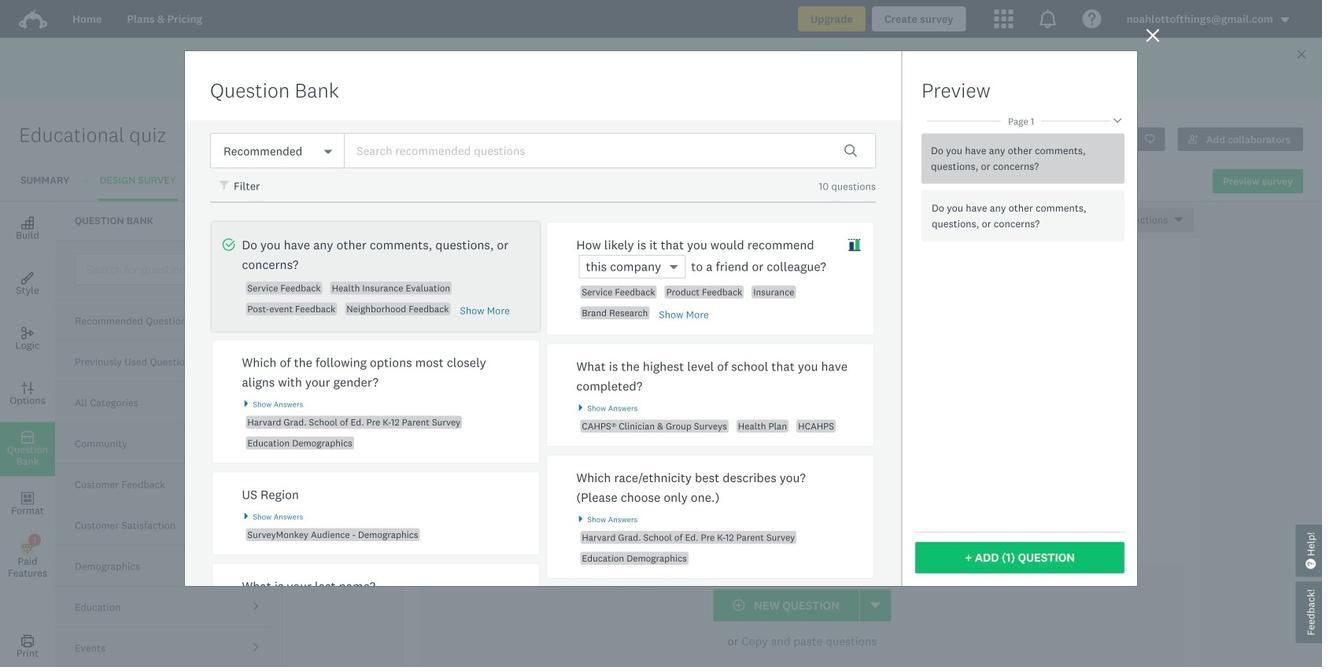 Task type: locate. For each thing, give the bounding box(es) containing it.
2 products icon image from the left
[[1039, 9, 1058, 28]]

1 horizontal spatial icon   xjtfe image
[[848, 239, 861, 252]]

help icon image
[[1083, 9, 1102, 28]]

icon   xjtfe image
[[220, 181, 231, 192], [848, 239, 861, 252]]

0 horizontal spatial products icon image
[[995, 9, 1014, 28]]

Search for questions text field
[[75, 254, 275, 285]]

0 horizontal spatial icon   xjtfe image
[[220, 181, 231, 192]]

None text field
[[425, 460, 866, 521]]

products icon image
[[995, 9, 1014, 28], [1039, 9, 1058, 28]]

1 horizontal spatial products icon image
[[1039, 9, 1058, 28]]



Task type: describe. For each thing, give the bounding box(es) containing it.
1 products icon image from the left
[[995, 9, 1014, 28]]

surveymonkey logo image
[[19, 9, 47, 29]]

0 vertical spatial icon   xjtfe image
[[220, 181, 231, 192]]

rewards image
[[386, 54, 443, 85]]

1 vertical spatial icon   xjtfe image
[[848, 239, 861, 252]]

Search recommended questions text field
[[344, 133, 876, 168]]



Task type: vqa. For each thing, say whether or not it's contained in the screenshot.
2nd Folders image from the top of the page
no



